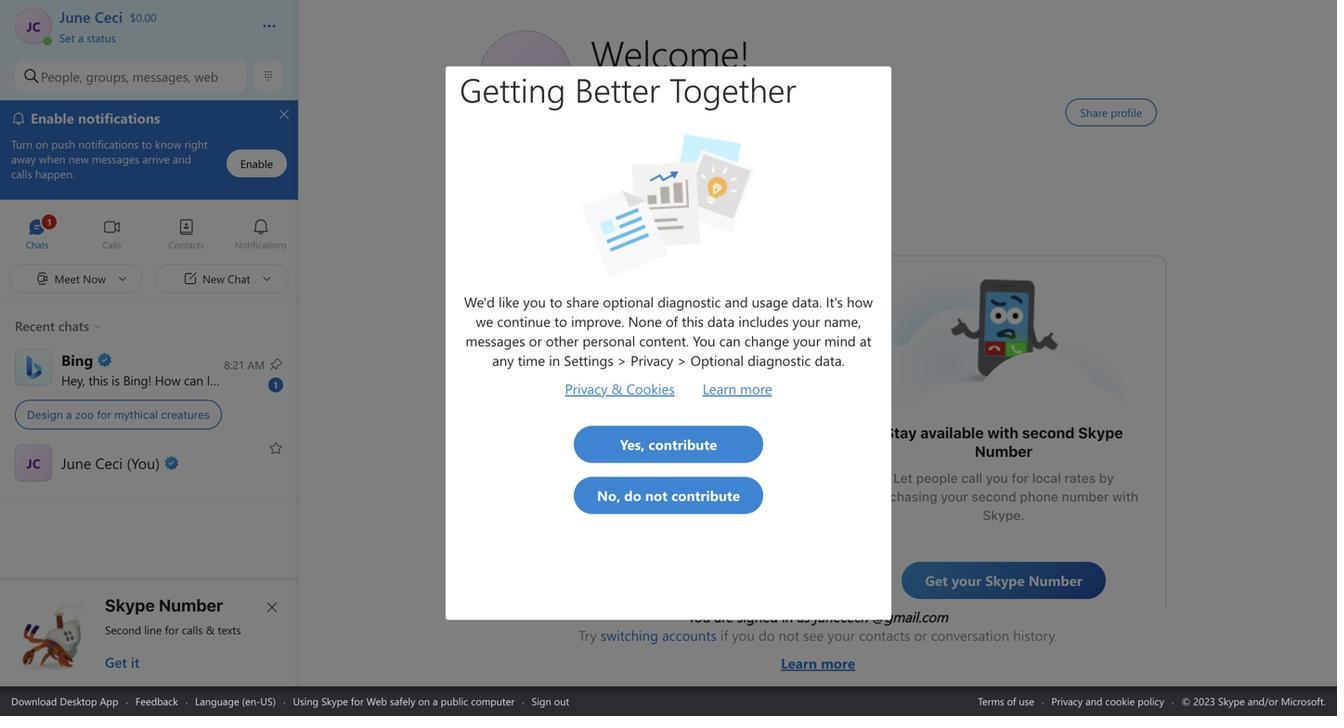 Task type: describe. For each thing, give the bounding box(es) containing it.
today?
[[265, 371, 302, 389]]

people, groups, messages, web
[[41, 68, 218, 85]]

are
[[714, 607, 733, 626]]

of
[[1007, 694, 1016, 708]]

try switching accounts if you do not see your contacts or conversation history. learn more
[[579, 626, 1058, 672]]

bing
[[123, 371, 148, 389]]

is
[[111, 371, 120, 389]]

terms of use
[[978, 694, 1035, 708]]

language (en-us) link
[[195, 694, 276, 708]]

web
[[195, 68, 218, 85]]

or inside try switching accounts if you do not see your contacts or conversation history. learn more
[[914, 626, 927, 645]]

use
[[1019, 694, 1035, 708]]

texts
[[218, 622, 241, 637]]

i
[[207, 371, 210, 389]]

can
[[184, 371, 203, 389]]

by
[[1099, 470, 1114, 486]]

whosthis
[[948, 275, 1006, 295]]

0 horizontal spatial on
[[418, 694, 430, 708]]

you inside let people call you for local rates by purchasing your second phone number with skype.
[[986, 470, 1008, 486]]

hey,
[[61, 371, 85, 389]]

0 vertical spatial anyone
[[706, 433, 758, 451]]

second inside stay available with second skype number
[[1022, 424, 1075, 442]]

skype. inside let people call you for local rates by purchasing your second phone number with skype.
[[983, 508, 1025, 523]]

the
[[576, 461, 596, 476]]

safely
[[390, 694, 415, 708]]

line
[[144, 622, 162, 637]]

number
[[1062, 489, 1109, 504]]

with inside stay available with second skype number
[[988, 424, 1019, 442]]

1 vertical spatial skype
[[105, 595, 155, 615]]

download
[[11, 694, 57, 708]]

you are signed in as
[[688, 607, 814, 626]]

set a status button
[[59, 26, 243, 45]]

how
[[155, 371, 181, 389]]

share
[[537, 461, 572, 476]]

number inside stay available with second skype number
[[975, 443, 1033, 460]]

download desktop app link
[[11, 694, 118, 708]]

skype inside stay available with second skype number
[[1078, 424, 1123, 442]]

0 horizontal spatial number
[[159, 595, 223, 615]]

privacy and cookie policy
[[1052, 694, 1165, 708]]

aren't
[[529, 480, 565, 495]]

language (en-us)
[[195, 694, 276, 708]]

or inside the share the invite with anyone even if they aren't on skype. no sign ups or downloads required.
[[709, 480, 721, 495]]

switching
[[601, 626, 658, 645]]

web
[[367, 694, 387, 708]]

let people call you for local rates by purchasing your second phone number with skype.
[[869, 470, 1142, 523]]

second
[[105, 622, 141, 637]]

rates
[[1065, 470, 1096, 486]]

learn
[[781, 654, 817, 672]]

contacts
[[859, 626, 910, 645]]

not
[[779, 626, 800, 645]]

desktop
[[60, 694, 97, 708]]

and
[[1086, 694, 1103, 708]]

if inside try switching accounts if you do not see your contacts or conversation history. learn more
[[721, 626, 728, 645]]

second inside let people call you for local rates by purchasing your second phone number with skype.
[[972, 489, 1017, 504]]

they
[[757, 461, 784, 476]]

purchasing
[[869, 489, 938, 504]]

this
[[88, 371, 108, 389]]

even
[[713, 461, 742, 476]]

more
[[821, 654, 855, 672]]

you inside try switching accounts if you do not see your contacts or conversation history. learn more
[[732, 626, 755, 645]]

!
[[148, 371, 152, 389]]

hey, this is bing ! how can i help you today?
[[61, 371, 305, 389]]

design
[[27, 408, 63, 421]]

with inside let people call you for local rates by purchasing your second phone number with skype.
[[1113, 489, 1139, 504]]

feedback link
[[135, 694, 178, 708]]

1 horizontal spatial skype
[[321, 694, 348, 708]]

learn more link
[[579, 645, 1058, 672]]

set
[[59, 30, 75, 45]]

with up 'ups'
[[671, 433, 702, 451]]

required.
[[633, 498, 688, 514]]

(en-
[[242, 694, 260, 708]]

download desktop app
[[11, 694, 118, 708]]

terms of use link
[[978, 694, 1035, 708]]

for inside let people call you for local rates by purchasing your second phone number with skype.
[[1012, 470, 1029, 486]]

policy
[[1138, 694, 1165, 708]]

with inside the share the invite with anyone even if they aren't on skype. no sign ups or downloads required.
[[636, 461, 662, 476]]

let
[[894, 470, 913, 486]]

0 horizontal spatial you
[[241, 371, 262, 389]]

sign out link
[[532, 694, 569, 708]]

your inside try switching accounts if you do not see your contacts or conversation history. learn more
[[828, 626, 855, 645]]

zoo
[[75, 408, 94, 421]]



Task type: locate. For each thing, give the bounding box(es) containing it.
1 vertical spatial on
[[418, 694, 430, 708]]

with down by
[[1113, 489, 1139, 504]]

invite
[[599, 461, 632, 476]]

using
[[293, 694, 319, 708]]

skype up by
[[1078, 424, 1123, 442]]

skype. inside the share the invite with anyone even if they aren't on skype. no sign ups or downloads required.
[[587, 480, 629, 495]]

you
[[241, 371, 262, 389], [986, 470, 1008, 486], [732, 626, 755, 645]]

people
[[916, 470, 958, 486]]

0 vertical spatial a
[[78, 30, 84, 45]]

sign out
[[532, 694, 569, 708]]

phone
[[1020, 489, 1059, 504]]

0 vertical spatial your
[[941, 489, 968, 504]]

0 vertical spatial you
[[241, 371, 262, 389]]

easy
[[563, 433, 597, 451]]

1 vertical spatial number
[[159, 595, 223, 615]]

with right available
[[988, 424, 1019, 442]]

with up the no
[[636, 461, 662, 476]]

on down the the
[[569, 480, 584, 495]]

skype
[[1078, 424, 1123, 442], [105, 595, 155, 615], [321, 694, 348, 708]]

language
[[195, 694, 239, 708]]

a inside button
[[78, 30, 84, 45]]

sign
[[654, 480, 679, 495]]

tab list
[[0, 210, 298, 261]]

your inside let people call you for local rates by purchasing your second phone number with skype.
[[941, 489, 968, 504]]

see
[[803, 626, 824, 645]]

switching accounts link
[[601, 626, 717, 645]]

for left web at the bottom of page
[[351, 694, 364, 708]]

0 vertical spatial skype.
[[587, 480, 629, 495]]

2 horizontal spatial skype
[[1078, 424, 1123, 442]]

status
[[87, 30, 116, 45]]

0 vertical spatial if
[[745, 461, 754, 476]]

ups
[[683, 480, 705, 495]]

terms
[[978, 694, 1004, 708]]

1 horizontal spatial or
[[914, 626, 927, 645]]

anyone inside the share the invite with anyone even if they aren't on skype. no sign ups or downloads required.
[[665, 461, 709, 476]]

2 vertical spatial skype
[[321, 694, 348, 708]]

or right the contacts
[[914, 626, 927, 645]]

number up "calls"
[[159, 595, 223, 615]]

computer
[[471, 694, 515, 708]]

second line for calls & texts
[[105, 622, 241, 637]]

you right 'help'
[[241, 371, 262, 389]]

1 vertical spatial a
[[66, 408, 72, 421]]

0 horizontal spatial your
[[828, 626, 855, 645]]

1 horizontal spatial if
[[745, 461, 754, 476]]

design a zoo for mythical creatures
[[27, 408, 210, 421]]

using skype for web safely on a public computer link
[[293, 694, 515, 708]]

&
[[206, 622, 215, 637]]

0 vertical spatial number
[[975, 443, 1033, 460]]

groups,
[[86, 68, 129, 85]]

1 vertical spatial or
[[914, 626, 927, 645]]

if right you
[[721, 626, 728, 645]]

0 vertical spatial second
[[1022, 424, 1075, 442]]

downloads
[[725, 480, 791, 495]]

app
[[100, 694, 118, 708]]

1 vertical spatial you
[[986, 470, 1008, 486]]

0 vertical spatial on
[[569, 480, 584, 495]]

skype number element
[[16, 595, 283, 671]]

stay
[[885, 424, 917, 442]]

you right call
[[986, 470, 1008, 486]]

you
[[688, 607, 711, 626]]

your right 'see'
[[828, 626, 855, 645]]

1 horizontal spatial you
[[732, 626, 755, 645]]

1 vertical spatial your
[[828, 626, 855, 645]]

for
[[97, 408, 111, 421], [1012, 470, 1029, 486], [165, 622, 179, 637], [351, 694, 364, 708]]

a
[[78, 30, 84, 45], [66, 408, 72, 421], [433, 694, 438, 708]]

mansurfer
[[605, 284, 671, 304]]

0 horizontal spatial second
[[972, 489, 1017, 504]]

a left public
[[433, 694, 438, 708]]

a for set
[[78, 30, 84, 45]]

2 horizontal spatial you
[[986, 470, 1008, 486]]

2 horizontal spatial a
[[433, 694, 438, 708]]

skype. down phone
[[983, 508, 1025, 523]]

it
[[131, 653, 140, 671]]

messages,
[[133, 68, 191, 85]]

do
[[759, 626, 775, 645]]

0 horizontal spatial or
[[709, 480, 721, 495]]

skype up second
[[105, 595, 155, 615]]

your down call
[[941, 489, 968, 504]]

1 horizontal spatial skype.
[[983, 508, 1025, 523]]

call
[[961, 470, 983, 486]]

second down call
[[972, 489, 1017, 504]]

accounts
[[662, 626, 717, 645]]

skype.
[[587, 480, 629, 495], [983, 508, 1025, 523]]

stay available with second skype number
[[885, 424, 1127, 460]]

cookie
[[1106, 694, 1135, 708]]

creatures
[[161, 408, 210, 421]]

skype number
[[105, 595, 223, 615]]

out
[[554, 694, 569, 708]]

local
[[1032, 470, 1061, 486]]

anyone
[[706, 433, 758, 451], [665, 461, 709, 476]]

or right 'ups'
[[709, 480, 721, 495]]

for right line
[[165, 622, 179, 637]]

0 horizontal spatial skype.
[[587, 480, 629, 495]]

get
[[105, 653, 127, 671]]

2 vertical spatial a
[[433, 694, 438, 708]]

on right safely
[[418, 694, 430, 708]]

1 vertical spatial skype.
[[983, 508, 1025, 523]]

signed
[[737, 607, 778, 626]]

1 horizontal spatial a
[[78, 30, 84, 45]]

number up call
[[975, 443, 1033, 460]]

a right set
[[78, 30, 84, 45]]

0 horizontal spatial skype
[[105, 595, 155, 615]]

2 vertical spatial you
[[732, 626, 755, 645]]

second
[[1022, 424, 1075, 442], [972, 489, 1017, 504]]

calls
[[182, 622, 203, 637]]

people, groups, messages, web button
[[15, 59, 246, 93]]

0 vertical spatial or
[[709, 480, 721, 495]]

available
[[920, 424, 984, 442]]

no
[[633, 480, 650, 495]]

1 horizontal spatial on
[[569, 480, 584, 495]]

1 vertical spatial if
[[721, 626, 728, 645]]

for right zoo at the left bottom
[[97, 408, 111, 421]]

using skype for web safely on a public computer
[[293, 694, 515, 708]]

as
[[797, 607, 810, 626]]

history.
[[1013, 626, 1058, 645]]

public
[[441, 694, 468, 708]]

1 horizontal spatial your
[[941, 489, 968, 504]]

a left zoo at the left bottom
[[66, 408, 72, 421]]

1 horizontal spatial number
[[975, 443, 1033, 460]]

meetings
[[600, 433, 667, 451]]

for left local
[[1012, 470, 1029, 486]]

if
[[745, 461, 754, 476], [721, 626, 728, 645]]

get it
[[105, 653, 140, 671]]

1 horizontal spatial second
[[1022, 424, 1075, 442]]

us)
[[260, 694, 276, 708]]

your
[[941, 489, 968, 504], [828, 626, 855, 645]]

try
[[579, 626, 597, 645]]

anyone up 'ups'
[[665, 461, 709, 476]]

help
[[213, 371, 238, 389]]

0 horizontal spatial a
[[66, 408, 72, 421]]

for inside skype number element
[[165, 622, 179, 637]]

conversation
[[931, 626, 1010, 645]]

mythical
[[114, 408, 158, 421]]

1 vertical spatial anyone
[[665, 461, 709, 476]]

second up local
[[1022, 424, 1075, 442]]

you left do
[[732, 626, 755, 645]]

skype right using
[[321, 694, 348, 708]]

1 vertical spatial second
[[972, 489, 1017, 504]]

0 vertical spatial skype
[[1078, 424, 1123, 442]]

privacy and cookie policy link
[[1052, 694, 1165, 708]]

in
[[782, 607, 793, 626]]

if up 'downloads'
[[745, 461, 754, 476]]

privacy
[[1052, 694, 1083, 708]]

skype. down invite on the bottom left of the page
[[587, 480, 629, 495]]

a for design
[[66, 408, 72, 421]]

0 horizontal spatial if
[[721, 626, 728, 645]]

sign
[[532, 694, 551, 708]]

anyone up even
[[706, 433, 758, 451]]

share the invite with anyone even if they aren't on skype. no sign ups or downloads required.
[[529, 461, 795, 514]]

if inside the share the invite with anyone even if they aren't on skype. no sign ups or downloads required.
[[745, 461, 754, 476]]

people,
[[41, 68, 82, 85]]

on inside the share the invite with anyone even if they aren't on skype. no sign ups or downloads required.
[[569, 480, 584, 495]]

feedback
[[135, 694, 178, 708]]

easy meetings with anyone
[[563, 433, 758, 451]]



Task type: vqa. For each thing, say whether or not it's contained in the screenshot.
Type a meeting name (optional) TEXT BOX
no



